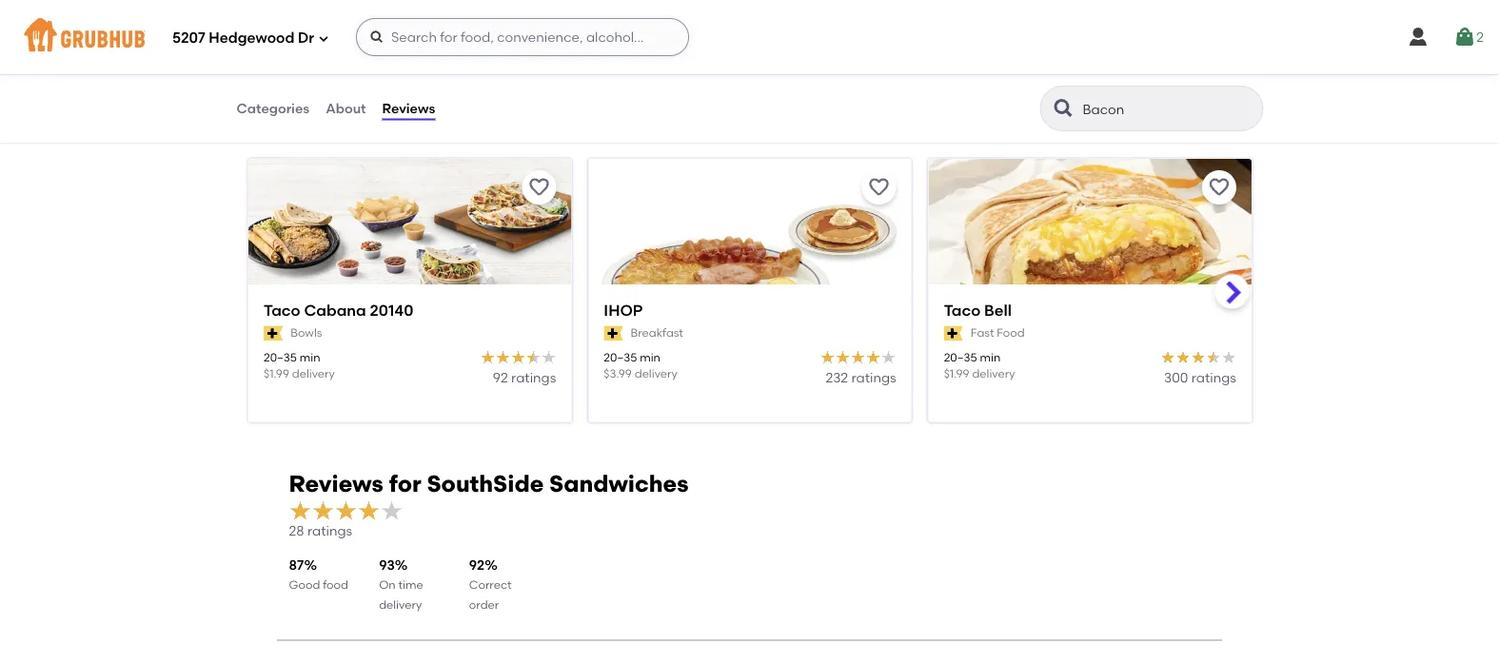 Task type: describe. For each thing, give the bounding box(es) containing it.
about
[[326, 100, 366, 116]]

main navigation navigation
[[0, 0, 1499, 74]]

save this restaurant image
[[527, 176, 550, 199]]

300 ratings
[[1164, 370, 1236, 386]]

28 ratings
[[289, 524, 352, 540]]

ratings for ihop
[[851, 370, 896, 386]]

area
[[551, 113, 598, 137]]

2 save this restaurant button from the left
[[861, 171, 896, 205]]

92 for 92 correct order
[[469, 558, 485, 574]]

svg image inside 2 button
[[1453, 26, 1476, 49]]

Search SouthSide Sandwiches search field
[[1081, 100, 1226, 118]]

$1.99 for taco cabana 20140
[[263, 367, 289, 381]]

87 good food
[[289, 558, 348, 592]]

categories button
[[236, 74, 310, 143]]

restaurants
[[359, 113, 474, 137]]

breakfast
[[630, 326, 683, 340]]

fast
[[970, 326, 994, 340]]

food
[[323, 579, 348, 592]]

save this restaurant image for ihop
[[867, 176, 890, 199]]

dr
[[298, 30, 314, 47]]

reviews for southside sandwiches
[[289, 470, 689, 498]]

food
[[996, 326, 1024, 340]]

time
[[398, 579, 423, 592]]

subscription pass image for taco bell
[[943, 326, 963, 341]]

20–35 min $1.99 delivery for cabana
[[263, 350, 334, 381]]

232
[[825, 370, 848, 386]]

1 horizontal spatial svg image
[[369, 30, 385, 45]]

$1.99 for taco bell
[[943, 367, 969, 381]]

save this restaurant button for bell
[[1202, 171, 1236, 205]]

5207
[[172, 30, 205, 47]]

taco bell
[[943, 301, 1011, 320]]

search icon image
[[1052, 97, 1075, 120]]

good
[[289, 579, 320, 592]]

5207 hedgewood dr
[[172, 30, 314, 47]]

ihop
[[603, 301, 642, 320]]

taco bell link
[[943, 300, 1236, 321]]

20–35 for taco cabana 20140
[[263, 350, 296, 364]]

hedgewood
[[209, 30, 294, 47]]

for
[[389, 470, 421, 498]]

ihop logo image
[[588, 159, 911, 319]]

fast food
[[970, 326, 1024, 340]]

categories
[[237, 100, 309, 116]]

87
[[289, 558, 304, 574]]

subscription pass image for ihop
[[603, 326, 622, 341]]

in
[[479, 113, 497, 137]]

232 ratings
[[825, 370, 896, 386]]

$3.99
[[603, 367, 631, 381]]

ratings for taco cabana 20140
[[511, 370, 556, 386]]

on
[[379, 579, 396, 592]]

taco for taco cabana 20140
[[263, 301, 300, 320]]

93 on time delivery
[[379, 558, 423, 612]]

min for taco bell
[[979, 350, 1000, 364]]

92 correct order
[[469, 558, 512, 612]]

Search for food, convenience, alcohol... search field
[[356, 18, 689, 56]]

taco cabana 20140
[[263, 301, 413, 320]]

taco bell logo image
[[928, 159, 1251, 319]]

reviews button
[[381, 74, 436, 143]]

sponsored
[[247, 113, 354, 137]]

20–35 min $1.99 delivery for bell
[[943, 350, 1015, 381]]

taco cabana 20140 link
[[263, 300, 556, 321]]

cabana
[[304, 301, 366, 320]]

28
[[289, 524, 304, 540]]

min for taco cabana 20140
[[299, 350, 320, 364]]



Task type: locate. For each thing, give the bounding box(es) containing it.
ratings right 28
[[307, 524, 352, 540]]

taco up fast
[[943, 301, 980, 320]]

min
[[299, 350, 320, 364], [639, 350, 660, 364], [979, 350, 1000, 364]]

0 horizontal spatial subscription pass image
[[263, 326, 282, 341]]

0 horizontal spatial min
[[299, 350, 320, 364]]

20–35 min $1.99 delivery down fast
[[943, 350, 1015, 381]]

taco up bowls
[[263, 301, 300, 320]]

0 vertical spatial 92
[[492, 370, 507, 386]]

3 subscription pass image from the left
[[943, 326, 963, 341]]

sandwiches
[[549, 470, 689, 498]]

min down bowls
[[299, 350, 320, 364]]

1 horizontal spatial min
[[639, 350, 660, 364]]

min down fast food
[[979, 350, 1000, 364]]

0 horizontal spatial svg image
[[318, 33, 329, 44]]

save this restaurant image for taco bell
[[1207, 176, 1230, 199]]

sponsored restaurants in your area
[[247, 113, 598, 137]]

delivery
[[292, 367, 334, 381], [634, 367, 677, 381], [972, 367, 1015, 381], [379, 598, 422, 612]]

$1.99
[[263, 367, 289, 381], [943, 367, 969, 381]]

2 20–35 from the left
[[603, 350, 637, 364]]

svg image
[[1453, 26, 1476, 49], [369, 30, 385, 45], [318, 33, 329, 44]]

southside
[[427, 470, 544, 498]]

delivery down fast food
[[972, 367, 1015, 381]]

delivery for ihop
[[634, 367, 677, 381]]

delivery right $3.99
[[634, 367, 677, 381]]

1 horizontal spatial 20–35 min $1.99 delivery
[[943, 350, 1015, 381]]

ratings left $3.99
[[511, 370, 556, 386]]

ratings right 300
[[1191, 370, 1236, 386]]

1 min from the left
[[299, 350, 320, 364]]

20–35 down bowls
[[263, 350, 296, 364]]

order
[[469, 598, 499, 612]]

2 save this restaurant image from the left
[[1207, 176, 1230, 199]]

ratings right 232
[[851, 370, 896, 386]]

20–35 up $3.99
[[603, 350, 637, 364]]

bowls
[[290, 326, 322, 340]]

subscription pass image
[[263, 326, 282, 341], [603, 326, 622, 341], [943, 326, 963, 341]]

0 horizontal spatial $1.99
[[263, 367, 289, 381]]

93
[[379, 558, 395, 574]]

2 horizontal spatial min
[[979, 350, 1000, 364]]

20–35 min $1.99 delivery down bowls
[[263, 350, 334, 381]]

0 horizontal spatial save this restaurant button
[[521, 171, 556, 205]]

92
[[492, 370, 507, 386], [469, 558, 485, 574]]

taco for taco bell
[[943, 301, 980, 320]]

20–35 for taco bell
[[943, 350, 977, 364]]

delivery for taco bell
[[972, 367, 1015, 381]]

1 save this restaurant button from the left
[[521, 171, 556, 205]]

1 taco from the left
[[263, 301, 300, 320]]

1 subscription pass image from the left
[[263, 326, 282, 341]]

save this restaurant image
[[867, 176, 890, 199], [1207, 176, 1230, 199]]

delivery for taco cabana 20140
[[292, 367, 334, 381]]

1 horizontal spatial 92
[[492, 370, 507, 386]]

reviews for reviews
[[382, 100, 435, 116]]

taco cabana 20140 logo image
[[248, 159, 571, 319]]

1 horizontal spatial taco
[[943, 301, 980, 320]]

reviews for reviews for southside sandwiches
[[289, 470, 383, 498]]

20–35 min $3.99 delivery
[[603, 350, 677, 381]]

92 for 92 ratings
[[492, 370, 507, 386]]

20–35 inside 20–35 min $3.99 delivery
[[603, 350, 637, 364]]

3 min from the left
[[979, 350, 1000, 364]]

taco
[[263, 301, 300, 320], [943, 301, 980, 320]]

2 $1.99 from the left
[[943, 367, 969, 381]]

3 20–35 from the left
[[943, 350, 977, 364]]

subscription pass image for taco cabana 20140
[[263, 326, 282, 341]]

0 horizontal spatial save this restaurant image
[[867, 176, 890, 199]]

20–35 min $1.99 delivery
[[263, 350, 334, 381], [943, 350, 1015, 381]]

20–35 down fast
[[943, 350, 977, 364]]

delivery down bowls
[[292, 367, 334, 381]]

1 20–35 from the left
[[263, 350, 296, 364]]

92 ratings
[[492, 370, 556, 386]]

ihop link
[[603, 300, 896, 321]]

2 horizontal spatial 20–35
[[943, 350, 977, 364]]

reviews
[[382, 100, 435, 116], [289, 470, 383, 498]]

2 horizontal spatial svg image
[[1453, 26, 1476, 49]]

min inside 20–35 min $3.99 delivery
[[639, 350, 660, 364]]

subscription pass image down ihop
[[603, 326, 622, 341]]

20140
[[369, 301, 413, 320]]

save this restaurant button
[[521, 171, 556, 205], [861, 171, 896, 205], [1202, 171, 1236, 205]]

0 horizontal spatial 20–35 min $1.99 delivery
[[263, 350, 334, 381]]

min down breakfast at the left of page
[[639, 350, 660, 364]]

0 horizontal spatial taco
[[263, 301, 300, 320]]

2 button
[[1453, 20, 1484, 54]]

1 vertical spatial reviews
[[289, 470, 383, 498]]

1 save this restaurant image from the left
[[867, 176, 890, 199]]

2 min from the left
[[639, 350, 660, 364]]

2 20–35 min $1.99 delivery from the left
[[943, 350, 1015, 381]]

300
[[1164, 370, 1188, 386]]

1 horizontal spatial save this restaurant button
[[861, 171, 896, 205]]

correct
[[469, 579, 512, 592]]

1 horizontal spatial $1.99
[[943, 367, 969, 381]]

reviews inside reviews button
[[382, 100, 435, 116]]

2 subscription pass image from the left
[[603, 326, 622, 341]]

save this restaurant button for cabana
[[521, 171, 556, 205]]

1 20–35 min $1.99 delivery from the left
[[263, 350, 334, 381]]

1 vertical spatial 92
[[469, 558, 485, 574]]

ratings for taco bell
[[1191, 370, 1236, 386]]

2 horizontal spatial save this restaurant button
[[1202, 171, 1236, 205]]

1 $1.99 from the left
[[263, 367, 289, 381]]

0 vertical spatial reviews
[[382, 100, 435, 116]]

delivery down time
[[379, 598, 422, 612]]

1 horizontal spatial save this restaurant image
[[1207, 176, 1230, 199]]

0 horizontal spatial 92
[[469, 558, 485, 574]]

3 save this restaurant button from the left
[[1202, 171, 1236, 205]]

2 taco from the left
[[943, 301, 980, 320]]

$1.99 down "taco cabana 20140"
[[263, 367, 289, 381]]

bell
[[984, 301, 1011, 320]]

20–35 for ihop
[[603, 350, 637, 364]]

your
[[502, 113, 546, 137]]

reviews up the 28 ratings
[[289, 470, 383, 498]]

$1.99 down taco bell
[[943, 367, 969, 381]]

delivery inside 20–35 min $3.99 delivery
[[634, 367, 677, 381]]

20–35
[[263, 350, 296, 364], [603, 350, 637, 364], [943, 350, 977, 364]]

92 inside 92 correct order
[[469, 558, 485, 574]]

delivery inside 93 on time delivery
[[379, 598, 422, 612]]

min for ihop
[[639, 350, 660, 364]]

about button
[[325, 74, 367, 143]]

1 horizontal spatial subscription pass image
[[603, 326, 622, 341]]

svg image
[[1407, 26, 1430, 49]]

0 horizontal spatial 20–35
[[263, 350, 296, 364]]

2 horizontal spatial subscription pass image
[[943, 326, 963, 341]]

subscription pass image left fast
[[943, 326, 963, 341]]

reviews right the 'about'
[[382, 100, 435, 116]]

ratings
[[511, 370, 556, 386], [851, 370, 896, 386], [1191, 370, 1236, 386], [307, 524, 352, 540]]

1 horizontal spatial 20–35
[[603, 350, 637, 364]]

subscription pass image left bowls
[[263, 326, 282, 341]]

2
[[1476, 29, 1484, 45]]



Task type: vqa. For each thing, say whether or not it's contained in the screenshot.
topmost the Reviews
yes



